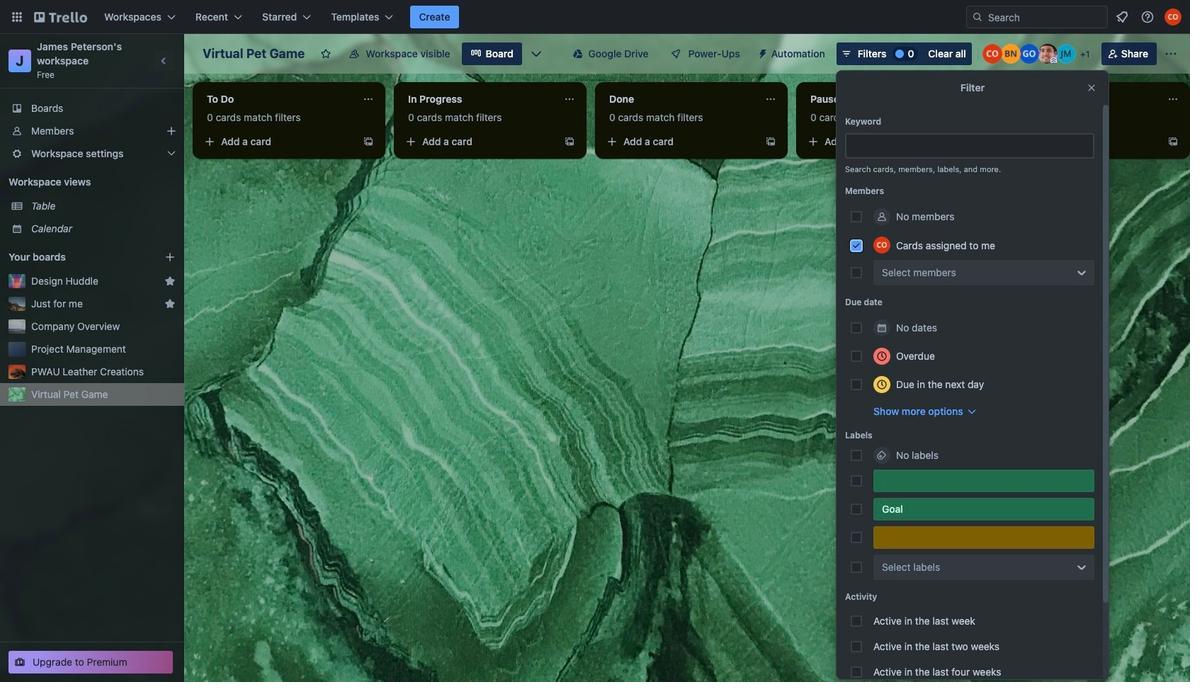 Task type: locate. For each thing, give the bounding box(es) containing it.
star or unstar board image
[[321, 48, 332, 60]]

0 vertical spatial starred icon image
[[164, 276, 176, 287]]

christina overa (christinaovera) image
[[1165, 9, 1182, 26], [983, 44, 1003, 64]]

christina overa (christinaovera) image left gary orlando (garyorlando) icon
[[983, 44, 1003, 64]]

1 starred icon image from the top
[[164, 276, 176, 287]]

1 vertical spatial starred icon image
[[164, 298, 176, 310]]

primary element
[[0, 0, 1191, 34]]

0 horizontal spatial create from template… image
[[363, 136, 374, 147]]

google drive icon image
[[573, 49, 583, 59]]

1 horizontal spatial create from template… image
[[1168, 136, 1179, 147]]

color: green, title: none element
[[874, 470, 1095, 493]]

christina overa (christinaovera) image inside primary element
[[1165, 9, 1182, 26]]

0 horizontal spatial create from template… image
[[564, 136, 575, 147]]

None text field
[[802, 88, 961, 111], [1004, 88, 1162, 111], [802, 88, 961, 111], [1004, 88, 1162, 111]]

1 create from template… image from the left
[[363, 136, 374, 147]]

create from template… image
[[363, 136, 374, 147], [1168, 136, 1179, 147]]

Enter a keyword… text field
[[846, 133, 1095, 159]]

None text field
[[198, 88, 357, 111], [400, 88, 558, 111], [601, 88, 760, 111], [198, 88, 357, 111], [400, 88, 558, 111], [601, 88, 760, 111]]

close popover image
[[1087, 82, 1098, 94]]

create from template… image
[[564, 136, 575, 147], [765, 136, 777, 147], [967, 136, 978, 147]]

1 horizontal spatial create from template… image
[[765, 136, 777, 147]]

christina overa (christinaovera) image right open information menu image on the top right of page
[[1165, 9, 1182, 26]]

gary orlando (garyorlando) image
[[1020, 44, 1040, 64]]

2 horizontal spatial create from template… image
[[967, 136, 978, 147]]

0 horizontal spatial christina overa (christinaovera) image
[[983, 44, 1003, 64]]

ben nelson (bennelson96) image
[[1001, 44, 1021, 64]]

0 vertical spatial christina overa (christinaovera) image
[[1165, 9, 1182, 26]]

Search field
[[984, 7, 1108, 27]]

search image
[[972, 11, 984, 23]]

christina overa (christinaovera) image
[[874, 237, 891, 254]]

starred icon image
[[164, 276, 176, 287], [164, 298, 176, 310]]

workspace navigation collapse icon image
[[155, 51, 174, 71]]

1 horizontal spatial christina overa (christinaovera) image
[[1165, 9, 1182, 26]]



Task type: describe. For each thing, give the bounding box(es) containing it.
back to home image
[[34, 6, 87, 28]]

2 create from template… image from the left
[[765, 136, 777, 147]]

0 notifications image
[[1114, 9, 1131, 26]]

Board name text field
[[196, 43, 312, 65]]

show menu image
[[1164, 47, 1179, 61]]

2 create from template… image from the left
[[1168, 136, 1179, 147]]

james peterson (jamespeterson93) image
[[1038, 44, 1058, 64]]

open information menu image
[[1141, 10, 1155, 24]]

2 starred icon image from the top
[[164, 298, 176, 310]]

this member is an admin of this board. image
[[1051, 57, 1057, 64]]

add board image
[[164, 252, 176, 263]]

customize views image
[[529, 47, 543, 61]]

your boards with 6 items element
[[9, 249, 143, 266]]

3 create from template… image from the left
[[967, 136, 978, 147]]

sm image
[[752, 43, 772, 62]]

color: green, title: "goal" element
[[874, 498, 1095, 521]]

color: yellow, title: none element
[[874, 527, 1095, 549]]

1 create from template… image from the left
[[564, 136, 575, 147]]

jeremy miller (jeremymiller198) image
[[1057, 44, 1076, 64]]

1 vertical spatial christina overa (christinaovera) image
[[983, 44, 1003, 64]]



Task type: vqa. For each thing, say whether or not it's contained in the screenshot.
close popover icon on the right top of page
yes



